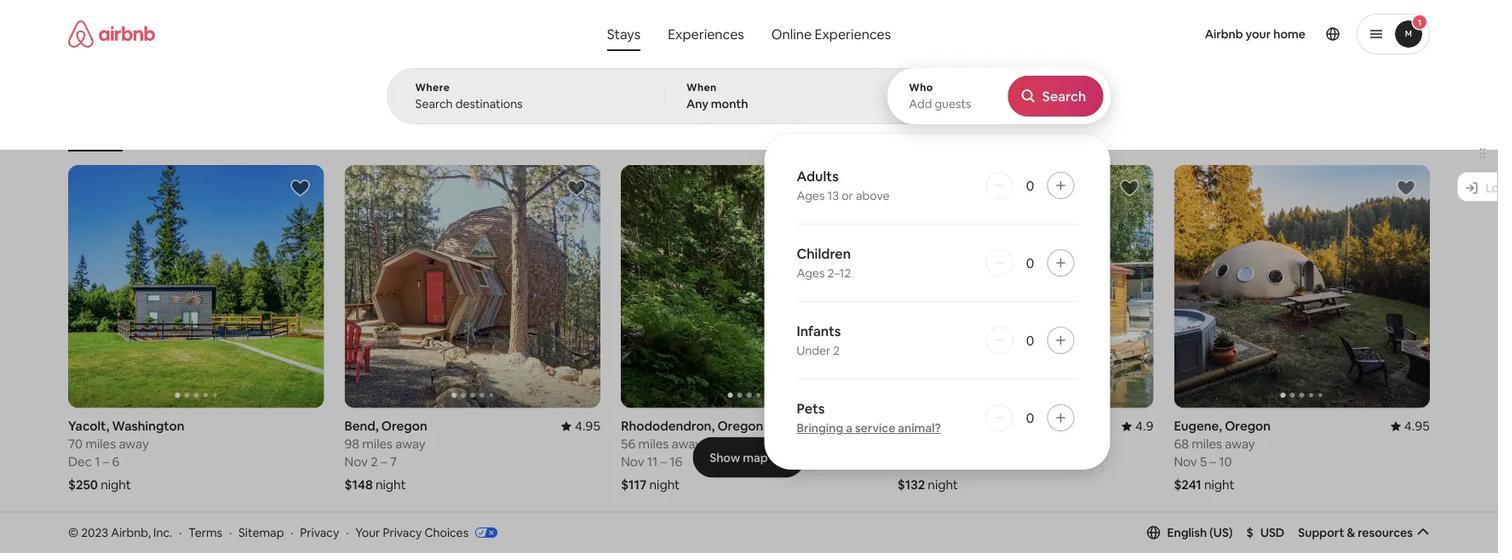 Task type: locate. For each thing, give the bounding box(es) containing it.
away for 7
[[395, 436, 426, 453]]

night down 16
[[650, 477, 680, 494]]

2 ages from the top
[[797, 266, 825, 281]]

1 0 from the top
[[1026, 177, 1034, 194]]

– left '6'
[[103, 454, 109, 471]]

pets bringing a service animal?
[[797, 400, 941, 436]]

2 miles from the left
[[362, 436, 393, 453]]

2 nov from the left
[[621, 454, 644, 471]]

miles inside eugene, oregon 68 miles away nov 5 – 10 $241 night
[[1192, 436, 1222, 453]]

2 inside infants under 2
[[833, 343, 840, 359]]

when
[[687, 81, 717, 94]]

3 away from the left
[[672, 436, 702, 453]]

add to wishlist: eugene, oregon image
[[1396, 178, 1417, 198]]

·
[[179, 525, 182, 541], [229, 525, 232, 541], [291, 525, 293, 541], [346, 525, 349, 541]]

stays
[[607, 25, 641, 43]]

your
[[355, 525, 380, 541]]

$148
[[345, 477, 373, 494]]

– inside eugene, oregon 68 miles away nov 5 – 10 $241 night
[[1210, 454, 1216, 471]]

2 4.95 out of 5 average rating image from the left
[[1391, 418, 1430, 435]]

1 horizontal spatial 1
[[1418, 17, 1422, 28]]

2 0 from the top
[[1026, 254, 1034, 272]]

english (us)
[[1168, 525, 1233, 541]]

away inside rhododendron, oregon 56 miles away nov 11 – 16 $117 night
[[672, 436, 702, 453]]

4.94
[[852, 418, 877, 435]]

ages down children at the right
[[797, 266, 825, 281]]

0 vertical spatial 2
[[833, 343, 840, 359]]

online experiences
[[772, 25, 891, 43]]

1 vertical spatial 2
[[371, 454, 378, 471]]

night down 20
[[928, 477, 958, 494]]

your privacy choices
[[355, 525, 469, 541]]

4.95 out of 5 average rating image
[[561, 418, 601, 435], [1391, 418, 1430, 435]]

1 away from the left
[[119, 436, 149, 453]]

night inside eugene, oregon 68 miles away nov 5 – 10 $241 night
[[1204, 477, 1235, 494]]

1 vertical spatial ages
[[797, 266, 825, 281]]

– left 7
[[381, 454, 387, 471]]

show map button
[[693, 438, 806, 478]]

4.9 out of 5 average rating image
[[1122, 418, 1154, 435]]

0 horizontal spatial 2
[[371, 454, 378, 471]]

adults ages 13 or above
[[797, 167, 890, 204]]

7
[[390, 454, 397, 471]]

oregon for rhododendron, oregon 56 miles away nov 11 – 16 $117 night
[[718, 418, 764, 435]]

support & resources button
[[1299, 525, 1430, 541]]

who add guests
[[909, 81, 972, 112]]

· left privacy link
[[291, 525, 293, 541]]

0 horizontal spatial privacy
[[300, 525, 339, 541]]

oregon inside the bend, oregon 98 miles away nov 2 – 7 $148 night
[[382, 418, 427, 435]]

1 4.95 out of 5 average rating image from the left
[[561, 418, 601, 435]]

2 – from the left
[[381, 454, 387, 471]]

0 for children
[[1026, 254, 1034, 272]]

away
[[119, 436, 149, 453], [395, 436, 426, 453], [672, 436, 702, 453], [1225, 436, 1255, 453]]

guests
[[935, 96, 972, 112]]

group
[[68, 85, 1138, 152], [68, 165, 324, 409], [345, 165, 601, 409], [621, 165, 877, 409], [898, 165, 1154, 409], [1174, 165, 1430, 409], [68, 528, 324, 554], [345, 528, 601, 554], [621, 528, 877, 554], [621, 528, 877, 554], [898, 528, 1154, 554], [1174, 528, 1430, 554]]

privacy right your
[[383, 525, 422, 541]]

5 night from the left
[[1204, 477, 1235, 494]]

night inside the bend, oregon 98 miles away nov 2 – 7 $148 night
[[376, 477, 406, 494]]

airbnb,
[[111, 525, 151, 541]]

miles up 11
[[639, 436, 669, 453]]

1 experiences from the left
[[668, 25, 744, 43]]

nov inside eugene, oregon 68 miles away nov 5 – 10 $241 night
[[1174, 454, 1197, 471]]

eugene, oregon 68 miles away nov 5 – 10 $241 night
[[1174, 418, 1271, 494]]

68
[[1174, 436, 1189, 453]]

– for $241
[[1210, 454, 1216, 471]]

rhododendron, oregon 56 miles away nov 11 – 16 $117 night
[[621, 418, 764, 494]]

support
[[1299, 525, 1345, 541]]

experiences inside button
[[668, 25, 744, 43]]

miles inside yacolt, washington 70 miles away dec 1 – 6 $250 night
[[86, 436, 116, 453]]

– right 11
[[661, 454, 667, 471]]

experiences button
[[654, 17, 758, 51]]

bend,
[[345, 418, 379, 435]]

experiences up when
[[668, 25, 744, 43]]

3 miles from the left
[[639, 436, 669, 453]]

4.9
[[1136, 418, 1154, 435]]

2 oregon from the left
[[718, 418, 764, 435]]

1 horizontal spatial experiences
[[815, 25, 891, 43]]

– inside the bend, oregon 98 miles away nov 2 – 7 $148 night
[[381, 454, 387, 471]]

night down 7
[[376, 477, 406, 494]]

resources
[[1358, 525, 1413, 541]]

1 vertical spatial 1
[[95, 454, 100, 471]]

a
[[846, 421, 853, 436]]

away up 7
[[395, 436, 426, 453]]

· right terms
[[229, 525, 232, 541]]

2
[[833, 343, 840, 359], [371, 454, 378, 471]]

oregon up 10
[[1225, 418, 1271, 435]]

– inside the nov 15 – 20 $132 night
[[939, 454, 945, 471]]

4 oregon from the left
[[1225, 418, 1271, 435]]

nov down 98
[[345, 454, 368, 471]]

nov left 15
[[898, 454, 921, 471]]

usd
[[1261, 525, 1285, 541]]

$ usd
[[1247, 525, 1285, 541]]

nov left 5
[[1174, 454, 1197, 471]]

4.95 for bend, oregon 98 miles away nov 2 – 7 $148 night
[[575, 418, 601, 435]]

2 right under on the bottom right
[[833, 343, 840, 359]]

2 left 7
[[371, 454, 378, 471]]

oregon up show map
[[718, 418, 764, 435]]

night for $250
[[101, 477, 131, 494]]

airbnb your home
[[1205, 26, 1306, 42]]

–
[[103, 454, 109, 471], [381, 454, 387, 471], [661, 454, 667, 471], [939, 454, 945, 471], [1210, 454, 1216, 471]]

english
[[1168, 525, 1207, 541]]

0 horizontal spatial experiences
[[668, 25, 744, 43]]

miles inside the bend, oregon 98 miles away nov 2 – 7 $148 night
[[362, 436, 393, 453]]

historical
[[868, 126, 914, 139]]

night inside rhododendron, oregon 56 miles away nov 11 – 16 $117 night
[[650, 477, 680, 494]]

english (us) button
[[1147, 525, 1233, 541]]

4 miles from the left
[[1192, 436, 1222, 453]]

1 horizontal spatial privacy
[[383, 525, 422, 541]]

oregon up 20
[[955, 418, 1001, 435]]

5 – from the left
[[1210, 454, 1216, 471]]

1 button
[[1357, 14, 1430, 55]]

· right inc.
[[179, 525, 182, 541]]

0 horizontal spatial 4.95
[[575, 418, 601, 435]]

0
[[1026, 177, 1034, 194], [1026, 254, 1034, 272], [1026, 332, 1034, 349], [1026, 409, 1034, 427]]

oregon inside rhododendron, oregon 56 miles away nov 11 – 16 $117 night
[[718, 418, 764, 435]]

1 horizontal spatial 2
[[833, 343, 840, 359]]

oregon inside eugene, oregon 68 miles away nov 5 – 10 $241 night
[[1225, 418, 1271, 435]]

– inside rhododendron, oregon 56 miles away nov 11 – 16 $117 night
[[661, 454, 667, 471]]

privacy
[[300, 525, 339, 541], [383, 525, 422, 541]]

away inside yacolt, washington 70 miles away dec 1 – 6 $250 night
[[119, 436, 149, 453]]

2 night from the left
[[376, 477, 406, 494]]

nov inside rhododendron, oregon 56 miles away nov 11 – 16 $117 night
[[621, 454, 644, 471]]

oregon up 7
[[382, 418, 427, 435]]

2 privacy from the left
[[383, 525, 422, 541]]

1 horizontal spatial 4.95 out of 5 average rating image
[[1391, 418, 1430, 435]]

0 for adults
[[1026, 177, 1034, 194]]

miles up 5
[[1192, 436, 1222, 453]]

away up 10
[[1225, 436, 1255, 453]]

1 horizontal spatial 4.95
[[1405, 418, 1430, 435]]

privacy link
[[300, 525, 339, 541]]

&
[[1347, 525, 1355, 541]]

4 0 from the top
[[1026, 409, 1034, 427]]

©
[[68, 525, 78, 541]]

nov for 56
[[621, 454, 644, 471]]

4 night from the left
[[928, 477, 958, 494]]

2 4.95 from the left
[[1405, 418, 1430, 435]]

1 miles from the left
[[86, 436, 116, 453]]

away down washington
[[119, 436, 149, 453]]

1 4.95 from the left
[[575, 418, 601, 435]]

3 night from the left
[[650, 477, 680, 494]]

nov inside the bend, oregon 98 miles away nov 2 – 7 $148 night
[[345, 454, 368, 471]]

4 away from the left
[[1225, 436, 1255, 453]]

any
[[687, 96, 709, 112]]

– right 15
[[939, 454, 945, 471]]

infants
[[797, 322, 841, 340]]

month
[[711, 96, 748, 112]]

– inside yacolt, washington 70 miles away dec 1 – 6 $250 night
[[103, 454, 109, 471]]

inc.
[[153, 525, 172, 541]]

nov
[[345, 454, 368, 471], [621, 454, 644, 471], [898, 454, 921, 471], [1174, 454, 1197, 471]]

miles for 11
[[639, 436, 669, 453]]

$250
[[68, 477, 98, 494]]

night down 10
[[1204, 477, 1235, 494]]

nov down 56
[[621, 454, 644, 471]]

3 oregon from the left
[[955, 418, 1001, 435]]

night for $117
[[650, 477, 680, 494]]

10
[[1219, 454, 1232, 471]]

ages inside children ages 2–12
[[797, 266, 825, 281]]

night inside yacolt, washington 70 miles away dec 1 – 6 $250 night
[[101, 477, 131, 494]]

treehouses
[[785, 126, 841, 139]]

1 inside yacolt, washington 70 miles away dec 1 – 6 $250 night
[[95, 454, 100, 471]]

0 horizontal spatial 1
[[95, 454, 100, 471]]

2 away from the left
[[395, 436, 426, 453]]

1 night from the left
[[101, 477, 131, 494]]

ages inside adults ages 13 or above
[[797, 188, 825, 204]]

away inside the bend, oregon 98 miles away nov 2 – 7 $148 night
[[395, 436, 426, 453]]

4.95 out of 5 average rating image for bend, oregon 98 miles away nov 2 – 7 $148 night
[[561, 418, 601, 435]]

sitemap
[[239, 525, 284, 541]]

experiences right online
[[815, 25, 891, 43]]

· left your
[[346, 525, 349, 541]]

0 for pets
[[1026, 409, 1034, 427]]

70
[[68, 436, 83, 453]]

1 oregon from the left
[[382, 418, 427, 435]]

2 inside the bend, oregon 98 miles away nov 2 – 7 $148 night
[[371, 454, 378, 471]]

oregon
[[382, 418, 427, 435], [718, 418, 764, 435], [955, 418, 1001, 435], [1225, 418, 1271, 435]]

night down '6'
[[101, 477, 131, 494]]

miles for 1
[[86, 436, 116, 453]]

1 – from the left
[[103, 454, 109, 471]]

4 nov from the left
[[1174, 454, 1197, 471]]

miles
[[86, 436, 116, 453], [362, 436, 393, 453], [639, 436, 669, 453], [1192, 436, 1222, 453]]

or
[[842, 188, 853, 204]]

1 ages from the top
[[797, 188, 825, 204]]

miles inside rhododendron, oregon 56 miles away nov 11 – 16 $117 night
[[639, 436, 669, 453]]

privacy left your
[[300, 525, 339, 541]]

away for 10
[[1225, 436, 1255, 453]]

ages down the adults
[[797, 188, 825, 204]]

miles down bend,
[[362, 436, 393, 453]]

0 horizontal spatial 4.95 out of 5 average rating image
[[561, 418, 601, 435]]

amazing
[[686, 126, 728, 139]]

3 – from the left
[[661, 454, 667, 471]]

1 nov from the left
[[345, 454, 368, 471]]

3 0 from the top
[[1026, 332, 1034, 349]]

miles down yacolt,
[[86, 436, 116, 453]]

– right 5
[[1210, 454, 1216, 471]]

4.95
[[575, 418, 601, 435], [1405, 418, 1430, 435]]

night
[[101, 477, 131, 494], [376, 477, 406, 494], [650, 477, 680, 494], [928, 477, 958, 494], [1204, 477, 1235, 494]]

away up 16
[[672, 436, 702, 453]]

0 vertical spatial ages
[[797, 188, 825, 204]]

None search field
[[387, 0, 1111, 470]]

0 vertical spatial 1
[[1418, 17, 1422, 28]]

15
[[924, 454, 936, 471]]

night for $148
[[376, 477, 406, 494]]

4 – from the left
[[939, 454, 945, 471]]

what can we help you find? tab list
[[594, 17, 758, 51]]

3 nov from the left
[[898, 454, 921, 471]]

away inside eugene, oregon 68 miles away nov 5 – 10 $241 night
[[1225, 436, 1255, 453]]



Task type: describe. For each thing, give the bounding box(es) containing it.
11
[[647, 454, 658, 471]]

13
[[828, 188, 839, 204]]

towers
[[1063, 126, 1098, 139]]

service
[[855, 421, 896, 436]]

miles for 2
[[362, 436, 393, 453]]

online experiences link
[[758, 17, 905, 51]]

16
[[670, 454, 683, 471]]

4.95 for eugene, oregon 68 miles away nov 5 – 10 $241 night
[[1405, 418, 1430, 435]]

6
[[112, 454, 120, 471]]

4 · from the left
[[346, 525, 349, 541]]

4.95 out of 5 average rating image for eugene, oregon 68 miles away nov 5 – 10 $241 night
[[1391, 418, 1430, 435]]

terms link
[[189, 525, 222, 541]]

dec
[[68, 454, 92, 471]]

0 for infants
[[1026, 332, 1034, 349]]

pets
[[797, 400, 825, 417]]

terms · sitemap · privacy ·
[[189, 525, 349, 541]]

yacolt,
[[68, 418, 109, 435]]

washington
[[112, 418, 185, 435]]

historical homes
[[868, 126, 948, 139]]

sitemap link
[[239, 525, 284, 541]]

night inside the nov 15 – 20 $132 night
[[928, 477, 958, 494]]

– for $117
[[661, 454, 667, 471]]

group containing amazing views
[[68, 85, 1138, 152]]

bringing a service animal? button
[[797, 421, 941, 436]]

beach
[[395, 126, 425, 139]]

2 experiences from the left
[[815, 25, 891, 43]]

add to wishlist: yacolt, washington image
[[290, 178, 311, 198]]

2–12
[[828, 266, 851, 281]]

none search field containing stays
[[387, 0, 1111, 470]]

beachfront
[[975, 126, 1029, 139]]

when any month
[[687, 81, 748, 112]]

add to wishlist: bend, oregon image
[[567, 178, 587, 198]]

portland, oregon
[[898, 418, 1001, 435]]

choices
[[425, 525, 469, 541]]

– for $148
[[381, 454, 387, 471]]

miles for 5
[[1192, 436, 1222, 453]]

ages for adults
[[797, 188, 825, 204]]

infants under 2
[[797, 322, 841, 359]]

oregon for bend, oregon 98 miles away nov 2 – 7 $148 night
[[382, 418, 427, 435]]

support & resources
[[1299, 525, 1413, 541]]

nov inside the nov 15 – 20 $132 night
[[898, 454, 921, 471]]

terms
[[189, 525, 222, 541]]

56
[[621, 436, 636, 453]]

Where field
[[415, 96, 638, 112]]

2023
[[81, 525, 108, 541]]

animal?
[[898, 421, 941, 436]]

night for $241
[[1204, 477, 1235, 494]]

ages for children
[[797, 266, 825, 281]]

stays button
[[594, 17, 654, 51]]

– for $250
[[103, 454, 109, 471]]

show map
[[710, 450, 768, 466]]

$
[[1247, 525, 1254, 541]]

online
[[772, 25, 812, 43]]

add to wishlist: rhododendron, oregon image
[[843, 178, 864, 198]]

home
[[1274, 26, 1306, 42]]

your privacy choices link
[[355, 525, 498, 542]]

$117
[[621, 477, 647, 494]]

airbnb
[[1205, 26, 1243, 42]]

$132
[[898, 477, 925, 494]]

away for 16
[[672, 436, 702, 453]]

portland,
[[898, 418, 952, 435]]

homes
[[916, 126, 948, 139]]

1 inside 'dropdown button'
[[1418, 17, 1422, 28]]

above
[[856, 188, 890, 204]]

children ages 2–12
[[797, 245, 851, 281]]

children
[[797, 245, 851, 262]]

map
[[743, 450, 768, 466]]

amazing views
[[686, 126, 758, 139]]

profile element
[[920, 0, 1430, 68]]

add
[[909, 96, 932, 112]]

1 privacy from the left
[[300, 525, 339, 541]]

yacolt, washington 70 miles away dec 1 – 6 $250 night
[[68, 418, 185, 494]]

5
[[1200, 454, 1207, 471]]

2 · from the left
[[229, 525, 232, 541]]

show
[[710, 450, 741, 466]]

1 · from the left
[[179, 525, 182, 541]]

where
[[415, 81, 450, 94]]

your
[[1246, 26, 1271, 42]]

rhododendron,
[[621, 418, 715, 435]]

nov for 98
[[345, 454, 368, 471]]

away for 6
[[119, 436, 149, 453]]

who
[[909, 81, 933, 94]]

nov 15 – 20 $132 night
[[898, 454, 963, 494]]

airbnb your home link
[[1195, 16, 1316, 52]]

bend, oregon 98 miles away nov 2 – 7 $148 night
[[345, 418, 427, 494]]

oregon for portland, oregon
[[955, 418, 1001, 435]]

$241
[[1174, 477, 1202, 494]]

3 · from the left
[[291, 525, 293, 541]]

© 2023 airbnb, inc. ·
[[68, 525, 182, 541]]

98
[[345, 436, 360, 453]]

(us)
[[1210, 525, 1233, 541]]

nov for 68
[[1174, 454, 1197, 471]]

add to wishlist: portland, oregon image
[[1120, 178, 1140, 198]]

20
[[948, 454, 963, 471]]

adults
[[797, 167, 839, 185]]

under
[[797, 343, 831, 359]]

oregon for eugene, oregon 68 miles away nov 5 – 10 $241 night
[[1225, 418, 1271, 435]]

stays tab panel
[[387, 68, 1111, 470]]

4.94 out of 5 average rating image
[[838, 418, 877, 435]]

eugene,
[[1174, 418, 1222, 435]]



Task type: vqa. For each thing, say whether or not it's contained in the screenshot.
Calendar application
no



